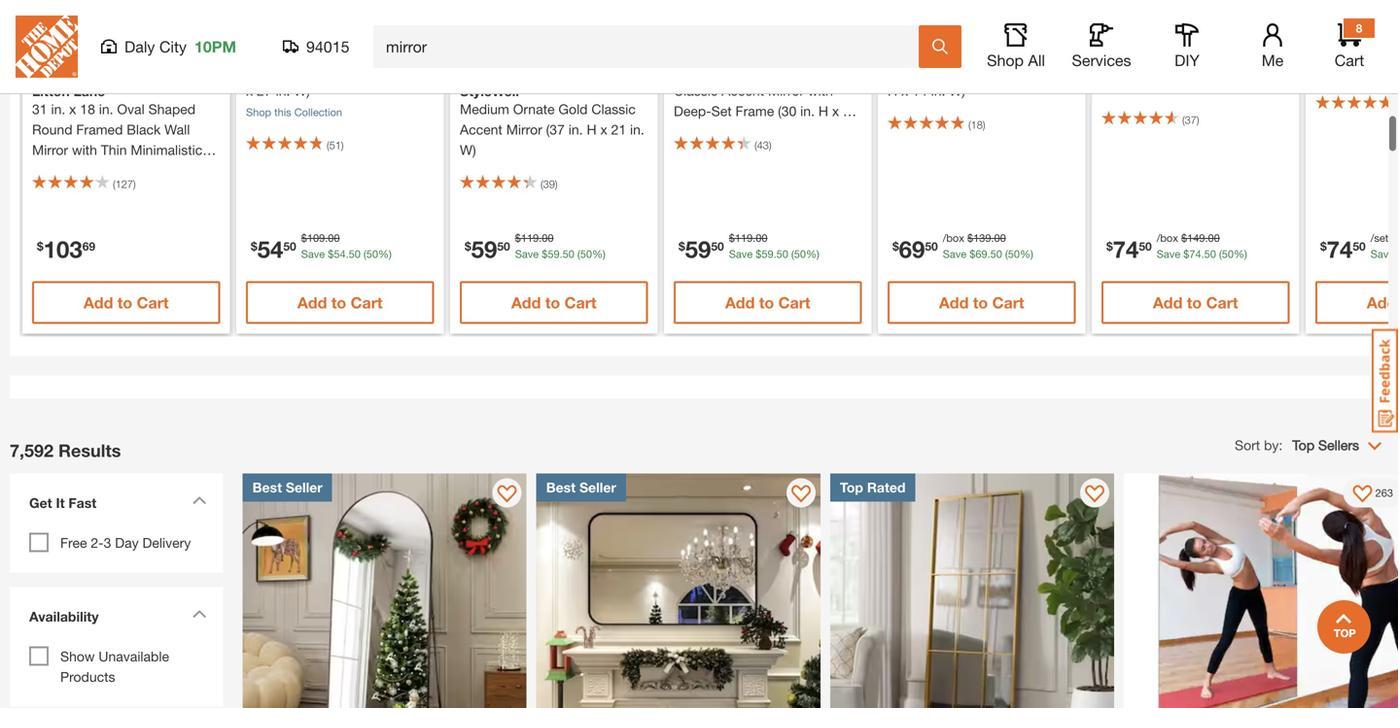 Task type: describe. For each thing, give the bounding box(es) containing it.
w) for classic
[[460, 142, 476, 158]]

%) inside the $ 74 50 /box $ 149 . 00 save $ 74 . 50 ( 50 %)
[[1234, 248, 1247, 260]]

2 add from the left
[[297, 293, 327, 312]]

it
[[56, 496, 65, 512]]

139
[[973, 232, 991, 244]]

w) inside medium oval black metal classic accent mirror with deep-set frame (30 in. h x 20 in. w)
[[692, 124, 708, 140]]

medium for stylewell medium hexagonal gold modern accent mirror (26 in. h x 27 in. w) shop this collection
[[246, 42, 295, 58]]

unavailable
[[99, 649, 169, 665]]

more options available link for stylewell medium ornate gold classic accent mirror (37 in. h x 21 in. w)
[[460, 58, 648, 79]]

3 save from the left
[[729, 248, 753, 260]]

) for ( 43 )
[[769, 139, 771, 152]]

18 inside the litton lane 31 in. x 18 in. oval shaped round framed black wall mirror with thin minimalistic frame
[[80, 101, 95, 117]]

mirror inside home decorators collection medium round gold modern mirror (30 in. diameter)
[[1102, 78, 1138, 94]]

2 horizontal spatial more options available link
[[674, 20, 862, 40]]

/box for 69
[[943, 232, 964, 244]]

framed
[[76, 121, 123, 137]]

stylewell for stylewell medium ornate gold classic accent mirror (37 in. h x 21 in. w)
[[460, 83, 519, 99]]

to for 4th add to cart button from right
[[545, 293, 560, 312]]

diameter)
[[1182, 78, 1240, 94]]

availability link
[[19, 598, 214, 642]]

70 in. h x 30 in. w classic arched black aluminum alloy framed full length mirror standing floor mirror image
[[243, 474, 527, 709]]

$ 103 69
[[37, 235, 95, 263]]

add to cart for 4th add to cart button from right
[[511, 293, 597, 312]]

deep-
[[674, 103, 711, 119]]

cart for 4th add to cart button from right
[[565, 293, 597, 312]]

frame inside medium oval black metal classic accent mirror with deep-set frame (30 in. h x 20 in. w)
[[736, 103, 774, 119]]

(30 inside stylewell medium rectangle gold antiqued classic mirror (30 in. h x 14 in. w)
[[1034, 62, 1053, 78]]

3 add from the left
[[511, 293, 541, 312]]

20
[[843, 103, 858, 119]]

6 add to cart button from the left
[[1102, 281, 1290, 324]]

free 2-3 day delivery link
[[60, 535, 191, 551]]

) for ( 18 )
[[983, 119, 985, 131]]

daly
[[124, 37, 155, 56]]

with inside medium oval black metal classic accent mirror with deep-set frame (30 in. h x 20 in. w)
[[808, 83, 833, 99]]

3
[[104, 535, 111, 551]]

modern inside home decorators collection medium round gold modern mirror (30 in. diameter)
[[1232, 58, 1279, 74]]

round inside home decorators collection medium round gold modern mirror (30 in. diameter)
[[1155, 58, 1195, 74]]

00 for 4th add to cart button from right
[[542, 232, 554, 244]]

all
[[1028, 51, 1045, 70]]

litton lane 31 in. x 18 in. oval shaped round framed black wall mirror with thin minimalistic frame
[[32, 83, 202, 178]]

1 horizontal spatial top
[[1292, 438, 1315, 454]]

cart for third add to cart button from right
[[778, 293, 810, 312]]

show unavailable products
[[60, 649, 169, 686]]

3 add to cart button from the left
[[460, 281, 648, 324]]

0 horizontal spatial top
[[840, 480, 863, 496]]

263
[[1375, 487, 1393, 500]]

6 add from the left
[[1153, 293, 1183, 312]]

services button
[[1070, 23, 1133, 70]]

day
[[115, 535, 139, 551]]

home decorators collection medium round gold modern mirror (30 in. diameter)
[[1102, 24, 1279, 94]]

stylewell for stylewell medium rectangle gold antiqued classic mirror (30 in. h x 14 in. w)
[[888, 24, 947, 40]]

( 127 )
[[113, 178, 136, 190]]

stylewell small ornate 
[[1315, 24, 1398, 78]]

7,592
[[10, 441, 54, 462]]

) for ( 39 )
[[555, 178, 558, 190]]

cart 8
[[1335, 21, 1364, 70]]

1 add from the left
[[83, 293, 113, 312]]

stylewell medium rectangle gold antiqued classic mirror (30 in. h x 14 in. w)
[[888, 24, 1071, 99]]

thin
[[101, 142, 127, 158]]

sort
[[1235, 438, 1260, 454]]

$ 69 50 /box $ 139 . 00 save $ 69 . 50 ( 50 %)
[[892, 232, 1033, 263]]

get it fast
[[29, 496, 96, 512]]

14
[[912, 83, 927, 99]]

show unavailable products link
[[60, 649, 169, 686]]

( inside $ 69 50 /box $ 139 . 00 save $ 69 . 50 ( 50 %)
[[1005, 248, 1008, 260]]

add 
[[1367, 293, 1398, 312]]

oval inside the litton lane 31 in. x 18 in. oval shaped round framed black wall mirror with thin minimalistic frame
[[117, 101, 145, 117]]

( inside "$ 54 50 $ 109 . 00 save $ 54 . 50 ( 50 %)"
[[364, 248, 366, 260]]

free
[[60, 535, 87, 551]]

00 inside $ 69 50 /box $ 139 . 00 save $ 69 . 50 ( 50 %)
[[994, 232, 1006, 244]]

gold for stylewell medium hexagonal gold modern accent mirror (26 in. h x 27 in. w) shop this collection
[[368, 42, 397, 58]]

small
[[1315, 42, 1349, 58]]

( 37 )
[[1182, 114, 1199, 127]]

to for third add to cart button from right
[[759, 293, 774, 312]]

oval inside medium oval black metal classic accent mirror with deep-set frame (30 in. h x 20 in. w)
[[727, 62, 754, 78]]

more options available for stylewell medium ornate gold classic accent mirror (37 in. h x 21 in. w)
[[460, 60, 601, 76]]

127
[[115, 178, 133, 190]]

stylewell for stylewell small ornate 
[[1315, 24, 1375, 40]]

show
[[60, 649, 95, 665]]

2 add to cart button from the left
[[246, 281, 434, 324]]

medium oval black metal classic accent mirror with deep-set frame (30 in. h x 20 in. w) link
[[674, 45, 862, 140]]

daly city 10pm
[[124, 37, 236, 56]]

minimalistic
[[131, 142, 202, 158]]

1 horizontal spatial 18
[[971, 119, 983, 131]]

2 save from the left
[[515, 248, 539, 260]]

top rated
[[840, 480, 906, 496]]

available for litton lane 31 in. x 18 in. oval shaped round framed black wall mirror with thin minimalistic frame
[[119, 60, 173, 76]]

ornate for medium
[[513, 101, 555, 117]]

hd tempered wall mirror kit for gym and dance studio 48 x 72 inches with safety backing image
[[1124, 474, 1398, 709]]

black image
[[36, 24, 62, 49]]

to for first add to cart button from right
[[1187, 293, 1202, 312]]

in. right "14"
[[931, 83, 945, 99]]

get it fast link
[[19, 484, 214, 529]]

medium oval black metal classic accent mirror with deep-set frame (30 in. h x 20 in. w)
[[674, 62, 858, 140]]

$ 74 50 /box $ 149 . 00 save $ 74 . 50 ( 50 %)
[[1106, 232, 1247, 263]]

( inside the $ 74 50 /box $ 149 . 00 save $ 74 . 50 ( 50 %)
[[1219, 248, 1222, 260]]

collection inside the stylewell medium hexagonal gold modern accent mirror (26 in. h x 27 in. w) shop this collection
[[294, 106, 342, 119]]

shop all
[[987, 51, 1045, 70]]

7,592 results
[[10, 441, 121, 462]]

(26
[[383, 62, 402, 78]]

available for stylewell medium ornate gold classic accent mirror (37 in. h x 21 in. w)
[[547, 60, 601, 76]]

h for stylewell medium hexagonal gold modern accent mirror (26 in. h x 27 in. w) shop this collection
[[424, 62, 434, 78]]

What can we help you find today? search field
[[386, 26, 918, 67]]

in. up framed
[[99, 101, 113, 117]]

home
[[1102, 24, 1140, 40]]

1 add to cart button from the left
[[32, 281, 220, 324]]

rectangle
[[941, 42, 1002, 58]]

availability
[[29, 609, 99, 625]]

free 2-3 day delivery
[[60, 535, 191, 551]]

mirror for stylewell medium rectangle gold antiqued classic mirror (30 in. h x 14 in. w)
[[994, 62, 1030, 78]]

109
[[307, 232, 325, 244]]

%) for third add to cart button from right
[[806, 248, 819, 260]]

$ 59 50 $ 119 . 00 save $ 59 . 50 ( 50 %) for ( 43 )
[[679, 232, 819, 263]]

x for stylewell medium rectangle gold antiqued classic mirror (30 in. h x 14 in. w)
[[901, 83, 908, 99]]

set
[[711, 103, 732, 119]]

$ inside $ 103 69
[[37, 240, 43, 253]]

2 horizontal spatial available
[[760, 22, 815, 38]]

8
[[1356, 21, 1362, 35]]

stylewell medium hexagonal gold modern accent mirror (26 in. h x 27 in. w) shop this collection
[[246, 24, 434, 119]]

in. right '(26'
[[406, 62, 420, 78]]

seller for 24 in. w x 36 in. h rectangular aluminum alloy framed rounded black wall mirror image
[[579, 480, 616, 496]]

( 18 )
[[968, 119, 985, 131]]

in. right 31
[[51, 101, 65, 117]]

103
[[43, 235, 82, 263]]

69 inside $ 103 69
[[82, 240, 95, 253]]

/box for 74
[[1157, 232, 1178, 244]]

gold inside home decorators collection medium round gold modern mirror (30 in. diameter)
[[1199, 58, 1228, 74]]

accent for hexagonal
[[297, 62, 340, 78]]

shop all button
[[985, 23, 1047, 70]]

add to cart for first add to cart button from right
[[1153, 293, 1238, 312]]

/set
[[1371, 232, 1389, 244]]

1 horizontal spatial 54
[[334, 248, 346, 260]]

me button
[[1242, 23, 1304, 70]]

94015 button
[[283, 37, 350, 56]]

lane
[[73, 83, 105, 99]]

products
[[60, 670, 115, 686]]

sort by: top sellers
[[1235, 438, 1359, 454]]

rated
[[867, 480, 906, 496]]

31
[[32, 101, 47, 117]]

00 for second add to cart button from the left
[[328, 232, 340, 244]]

21
[[611, 121, 626, 137]]

gray image
[[112, 23, 140, 50]]

medium inside medium oval black metal classic accent mirror with deep-set frame (30 in. h x 20 in. w)
[[674, 62, 723, 78]]

gold image
[[74, 23, 101, 50]]

medium inside home decorators collection medium round gold modern mirror (30 in. diameter)
[[1102, 58, 1151, 74]]

accent for ornate
[[460, 121, 502, 137]]

$ inside $ 74 50 /set save
[[1320, 240, 1327, 253]]

by:
[[1264, 438, 1283, 454]]

with inside the litton lane 31 in. x 18 in. oval shaped round framed black wall mirror with thin minimalistic frame
[[72, 142, 97, 158]]

shaped
[[148, 101, 195, 117]]

display image for seller
[[791, 486, 811, 505]]

in. right all
[[1056, 62, 1071, 78]]

in. down the metal
[[800, 103, 815, 119]]

119 for ( 39 )
[[521, 232, 539, 244]]

cart for 5th add to cart button from the left
[[992, 293, 1024, 312]]

results
[[58, 441, 121, 462]]

mirror inside the litton lane 31 in. x 18 in. oval shaped round framed black wall mirror with thin minimalistic frame
[[32, 142, 68, 158]]

4 add from the left
[[725, 293, 755, 312]]

gold for stylewell medium ornate gold classic accent mirror (37 in. h x 21 in. w)
[[558, 101, 588, 117]]

mirror for medium oval black metal classic accent mirror with deep-set frame (30 in. h x 20 in. w)
[[768, 83, 804, 99]]

litton
[[32, 83, 70, 99]]

more for stylewell medium ornate gold classic accent mirror (37 in. h x 21 in. w)
[[460, 60, 491, 76]]



Task type: locate. For each thing, give the bounding box(es) containing it.
more up deep-
[[674, 22, 705, 38]]

2 caret icon image from the top
[[192, 610, 207, 619]]

0 vertical spatial classic
[[946, 62, 990, 78]]

0 horizontal spatial best
[[252, 480, 282, 496]]

/box left 139
[[943, 232, 964, 244]]

gold up '(26'
[[368, 42, 397, 58]]

00 inside the $ 74 50 /box $ 149 . 00 save $ 74 . 50 ( 50 %)
[[1208, 232, 1220, 244]]

1 vertical spatial oval
[[117, 101, 145, 117]]

services
[[1072, 51, 1131, 70]]

54
[[257, 235, 283, 263], [334, 248, 346, 260]]

1 horizontal spatial display image
[[1085, 486, 1104, 505]]

options for litton lane 31 in. x 18 in. oval shaped round framed black wall mirror with thin minimalistic frame
[[67, 60, 115, 76]]

mirror inside the stylewell medium hexagonal gold modern accent mirror (26 in. h x 27 in. w) shop this collection
[[344, 62, 380, 78]]

5 %) from the left
[[1234, 248, 1247, 260]]

0 vertical spatial accent
[[297, 62, 340, 78]]

2 /box from the left
[[1157, 232, 1178, 244]]

more options available for litton lane 31 in. x 18 in. oval shaped round framed black wall mirror with thin minimalistic frame
[[32, 60, 173, 76]]

more options available link down champange icon
[[460, 58, 648, 79]]

00 right 109
[[328, 232, 340, 244]]

classic inside stylewell medium ornate gold classic accent mirror (37 in. h x 21 in. w)
[[591, 101, 636, 117]]

0 horizontal spatial frame
[[32, 162, 71, 178]]

1 /box from the left
[[943, 232, 964, 244]]

medium up deep-
[[674, 62, 723, 78]]

x inside the litton lane 31 in. x 18 in. oval shaped round framed black wall mirror with thin minimalistic frame
[[69, 101, 76, 117]]

$ 59 50 $ 119 . 00 save $ 59 . 50 ( 50 %) for ( 39 )
[[465, 232, 606, 263]]

available down champange icon
[[547, 60, 601, 76]]

1 horizontal spatial more
[[460, 60, 491, 76]]

w) inside stylewell medium ornate gold classic accent mirror (37 in. h x 21 in. w)
[[460, 142, 476, 158]]

0 horizontal spatial more options available link
[[32, 58, 220, 79]]

modern inside the stylewell medium hexagonal gold modern accent mirror (26 in. h x 27 in. w) shop this collection
[[246, 62, 293, 78]]

stylewell medium ornate gold classic accent mirror (37 in. h x 21 in. w)
[[460, 83, 644, 158]]

champange image
[[540, 23, 568, 50]]

stylewell inside "stylewell small ornate"
[[1315, 24, 1375, 40]]

1 best from the left
[[252, 480, 282, 496]]

0 vertical spatial collection
[[1102, 40, 1167, 56]]

cart
[[1335, 51, 1364, 70], [137, 293, 169, 312], [351, 293, 383, 312], [565, 293, 597, 312], [778, 293, 810, 312], [992, 293, 1024, 312], [1206, 293, 1238, 312]]

2 %) from the left
[[592, 248, 606, 260]]

1 save from the left
[[301, 248, 325, 260]]

cart for second add to cart button from the left
[[351, 293, 383, 312]]

more options available link up the metal
[[674, 20, 862, 40]]

medium inside the stylewell medium hexagonal gold modern accent mirror (26 in. h x 27 in. w) shop this collection
[[246, 42, 295, 58]]

(30 inside medium oval black metal classic accent mirror with deep-set frame (30 in. h x 20 in. w)
[[778, 103, 797, 119]]

0 horizontal spatial more
[[32, 60, 63, 76]]

medium up 27
[[246, 42, 295, 58]]

(30 inside home decorators collection medium round gold modern mirror (30 in. diameter)
[[1141, 78, 1160, 94]]

stylewell
[[246, 24, 305, 40], [888, 24, 947, 40], [1315, 24, 1375, 40], [460, 83, 519, 99]]

1 vertical spatial 18
[[971, 119, 983, 131]]

1 horizontal spatial black
[[758, 62, 792, 78]]

3 %) from the left
[[806, 248, 819, 260]]

add to cart for third add to cart button from right
[[725, 293, 810, 312]]

5 to from the left
[[973, 293, 988, 312]]

display image for rated
[[1085, 486, 1104, 505]]

18 down stylewell medium rectangle gold antiqued classic mirror (30 in. h x 14 in. w)
[[971, 119, 983, 131]]

classic inside stylewell medium rectangle gold antiqued classic mirror (30 in. h x 14 in. w)
[[946, 62, 990, 78]]

6 add to cart from the left
[[1153, 293, 1238, 312]]

2-
[[91, 535, 104, 551]]

0 horizontal spatial options
[[67, 60, 115, 76]]

round inside the litton lane 31 in. x 18 in. oval shaped round framed black wall mirror with thin minimalistic frame
[[32, 121, 72, 137]]

) for ( 51 )
[[341, 139, 344, 152]]

00 right 139
[[994, 232, 1006, 244]]

( 51 )
[[327, 139, 344, 152]]

save inside $ 69 50 /box $ 139 . 00 save $ 69 . 50 ( 50 %)
[[943, 248, 967, 260]]

accent inside the stylewell medium hexagonal gold modern accent mirror (26 in. h x 27 in. w) shop this collection
[[297, 62, 340, 78]]

6 save from the left
[[1371, 248, 1394, 260]]

more options available up 'medium oval black metal classic accent mirror with deep-set frame (30 in. h x 20 in. w)' link at the top of the page
[[674, 22, 815, 38]]

stylewell for stylewell medium hexagonal gold modern accent mirror (26 in. h x 27 in. w) shop this collection
[[246, 24, 305, 40]]

with down the metal
[[808, 83, 833, 99]]

263 button
[[1343, 479, 1398, 508]]

0 horizontal spatial 69
[[82, 240, 95, 253]]

/box inside $ 69 50 /box $ 139 . 00 save $ 69 . 50 ( 50 %)
[[943, 232, 964, 244]]

24 in. w x 36 in. h rectangular aluminum alloy framed rounded black wall mirror image
[[536, 474, 820, 709]]

black up minimalistic
[[127, 121, 161, 137]]

medium inside stylewell medium ornate gold classic accent mirror (37 in. h x 21 in. w)
[[460, 101, 509, 117]]

%) for 4th add to cart button from right
[[592, 248, 606, 260]]

display image
[[791, 486, 811, 505], [1085, 486, 1104, 505], [1353, 486, 1372, 505]]

x for stylewell medium ornate gold classic accent mirror (37 in. h x 21 in. w)
[[600, 121, 607, 137]]

1 horizontal spatial 69
[[899, 235, 925, 263]]

delivery
[[142, 535, 191, 551]]

0 vertical spatial black
[[758, 62, 792, 78]]

2 vertical spatial accent
[[460, 121, 502, 137]]

0 horizontal spatial 54
[[257, 235, 283, 263]]

in. right 27
[[276, 83, 290, 99]]

caret icon image inside availability link
[[192, 610, 207, 619]]

1 vertical spatial collection
[[294, 106, 342, 119]]

black inside the litton lane 31 in. x 18 in. oval shaped round framed black wall mirror with thin minimalistic frame
[[127, 121, 161, 137]]

4 to from the left
[[759, 293, 774, 312]]

modern up 27
[[246, 62, 293, 78]]

classic for medium oval black metal classic accent mirror with deep-set frame (30 in. h x 20 in. w)
[[674, 83, 718, 99]]

ornate down 8 on the right of page
[[1353, 42, 1395, 58]]

/box
[[943, 232, 964, 244], [1157, 232, 1178, 244]]

available down daly
[[119, 60, 173, 76]]

to for 5th add to cart button from the left
[[973, 293, 988, 312]]

mirror inside medium oval black metal classic accent mirror with deep-set frame (30 in. h x 20 in. w)
[[768, 83, 804, 99]]

accent for black
[[722, 83, 764, 99]]

save inside the $ 74 50 /box $ 149 . 00 save $ 74 . 50 ( 50 %)
[[1157, 248, 1180, 260]]

gold up (37
[[558, 101, 588, 117]]

0 vertical spatial ornate
[[1353, 42, 1395, 58]]

0 vertical spatial frame
[[736, 103, 774, 119]]

1 vertical spatial ornate
[[513, 101, 555, 117]]

in. inside home decorators collection medium round gold modern mirror (30 in. diameter)
[[1164, 78, 1178, 94]]

1 horizontal spatial classic
[[674, 83, 718, 99]]

shop
[[987, 51, 1024, 70], [246, 106, 271, 119]]

18 down lane
[[80, 101, 95, 117]]

3 00 from the left
[[756, 232, 768, 244]]

/box inside the $ 74 50 /box $ 149 . 00 save $ 74 . 50 ( 50 %)
[[1157, 232, 1178, 244]]

h right '(26'
[[424, 62, 434, 78]]

2 $ 59 50 $ 119 . 00 save $ 59 . 50 ( 50 %) from the left
[[679, 232, 819, 263]]

0 horizontal spatial $ 59 50 $ 119 . 00 save $ 59 . 50 ( 50 %)
[[465, 232, 606, 263]]

74 for $ 74 50 /set save
[[1327, 235, 1353, 263]]

gold for stylewell medium rectangle gold antiqued classic mirror (30 in. h x 14 in. w)
[[1006, 42, 1035, 58]]

the home depot logo image
[[16, 16, 78, 78]]

1 vertical spatial frame
[[32, 162, 71, 178]]

50 inside $ 74 50 /set save
[[1353, 240, 1366, 253]]

display image
[[498, 486, 517, 505]]

3 to from the left
[[545, 293, 560, 312]]

1 horizontal spatial 74
[[1189, 248, 1201, 260]]

collection
[[1102, 40, 1167, 56], [294, 106, 342, 119]]

( 39 )
[[541, 178, 558, 190]]

0 horizontal spatial with
[[72, 142, 97, 158]]

h
[[424, 62, 434, 78], [888, 83, 897, 99], [818, 103, 828, 119], [587, 121, 597, 137]]

0 horizontal spatial collection
[[294, 106, 342, 119]]

more down black icon
[[460, 60, 491, 76]]

2 display image from the left
[[1085, 486, 1104, 505]]

oval up set
[[727, 62, 754, 78]]

add to cart for 1st add to cart button from the left
[[83, 293, 169, 312]]

2 best seller from the left
[[546, 480, 616, 496]]

4 add to cart from the left
[[725, 293, 810, 312]]

in. right (37
[[569, 121, 583, 137]]

 image
[[10, 376, 1388, 399]]

0 vertical spatial top
[[1292, 438, 1315, 454]]

modern
[[1232, 58, 1279, 74], [246, 62, 293, 78]]

1 horizontal spatial collection
[[1102, 40, 1167, 56]]

top left rated
[[840, 480, 863, 496]]

shop this collection link
[[246, 106, 342, 119]]

1 horizontal spatial /box
[[1157, 232, 1178, 244]]

0 horizontal spatial seller
[[286, 480, 323, 496]]

h left the 21
[[587, 121, 597, 137]]

1 horizontal spatial more options available link
[[460, 58, 648, 79]]

0 horizontal spatial available
[[119, 60, 173, 76]]

%) inside "$ 54 50 $ 109 . 00 save $ 54 . 50 ( 50 %)"
[[378, 248, 392, 260]]

1 vertical spatial classic
[[674, 83, 718, 99]]

1 horizontal spatial modern
[[1232, 58, 1279, 74]]

2 horizontal spatial options
[[709, 22, 757, 38]]

in. down deep-
[[674, 124, 688, 140]]

50
[[283, 240, 296, 253], [497, 240, 510, 253], [711, 240, 724, 253], [925, 240, 938, 253], [1139, 240, 1152, 253], [1353, 240, 1366, 253], [349, 248, 361, 260], [366, 248, 378, 260], [563, 248, 574, 260], [580, 248, 592, 260], [776, 248, 788, 260], [794, 248, 806, 260], [990, 248, 1002, 260], [1008, 248, 1020, 260], [1204, 248, 1216, 260], [1222, 248, 1234, 260]]

w)
[[294, 83, 310, 99], [949, 83, 965, 99], [692, 124, 708, 140], [460, 142, 476, 158]]

x left 20
[[832, 103, 839, 119]]

shop left all
[[987, 51, 1024, 70]]

0 horizontal spatial 74
[[1113, 235, 1139, 263]]

decorators
[[1144, 24, 1217, 40]]

1 vertical spatial black
[[127, 121, 161, 137]]

classic inside medium oval black metal classic accent mirror with deep-set frame (30 in. h x 20 in. w)
[[674, 83, 718, 99]]

collection inside home decorators collection medium round gold modern mirror (30 in. diameter)
[[1102, 40, 1167, 56]]

2 horizontal spatial display image
[[1353, 486, 1372, 505]]

h left 20
[[818, 103, 828, 119]]

x for stylewell medium hexagonal gold modern accent mirror (26 in. h x 27 in. w) shop this collection
[[246, 83, 253, 99]]

ornate for small
[[1353, 42, 1395, 58]]

$ 74 50 /set save
[[1320, 232, 1397, 263]]

best for 24 in. w x 36 in. h rectangular aluminum alloy framed rounded black wall mirror image
[[546, 480, 576, 496]]

more options available link for litton lane 31 in. x 18 in. oval shaped round framed black wall mirror with thin minimalistic frame
[[32, 58, 220, 79]]

black inside medium oval black metal classic accent mirror with deep-set frame (30 in. h x 20 in. w)
[[758, 62, 792, 78]]

x inside medium oval black metal classic accent mirror with deep-set frame (30 in. h x 20 in. w)
[[832, 103, 839, 119]]

stylewell inside stylewell medium rectangle gold antiqued classic mirror (30 in. h x 14 in. w)
[[888, 24, 947, 40]]

)
[[1197, 114, 1199, 127], [983, 119, 985, 131], [341, 139, 344, 152], [769, 139, 771, 152], [133, 178, 136, 190], [555, 178, 558, 190]]

accent down 94015 button
[[297, 62, 340, 78]]

00 down '( 43 )'
[[756, 232, 768, 244]]

x inside stylewell medium ornate gold classic accent mirror (37 in. h x 21 in. w)
[[600, 121, 607, 137]]

0 horizontal spatial more options available
[[32, 60, 173, 76]]

add button
[[1315, 281, 1398, 324]]

%) for second add to cart button from the left
[[378, 248, 392, 260]]

stylewell down black icon
[[460, 83, 519, 99]]

accent inside medium oval black metal classic accent mirror with deep-set frame (30 in. h x 20 in. w)
[[722, 83, 764, 99]]

74 inside $ 74 50 /set save
[[1327, 235, 1353, 263]]

stylewell up small
[[1315, 24, 1375, 40]]

00
[[328, 232, 340, 244], [542, 232, 554, 244], [756, 232, 768, 244], [994, 232, 1006, 244], [1208, 232, 1220, 244]]

oversized gold metal frame windowpane classic floor mirror (70 in. h x 29 in. w) image
[[830, 474, 1114, 709]]

x inside stylewell medium rectangle gold antiqued classic mirror (30 in. h x 14 in. w)
[[901, 83, 908, 99]]

frame right set
[[736, 103, 774, 119]]

2 horizontal spatial accent
[[722, 83, 764, 99]]

1 119 from the left
[[521, 232, 539, 244]]

0 horizontal spatial best seller
[[252, 480, 323, 496]]

1 vertical spatial with
[[72, 142, 97, 158]]

0 horizontal spatial black
[[127, 121, 161, 137]]

74 left /set
[[1327, 235, 1353, 263]]

h for stylewell medium rectangle gold antiqued classic mirror (30 in. h x 14 in. w)
[[888, 83, 897, 99]]

caret icon image for show unavailable products
[[192, 610, 207, 619]]

black
[[758, 62, 792, 78], [127, 121, 161, 137]]

medium for stylewell medium rectangle gold antiqued classic mirror (30 in. h x 14 in. w)
[[888, 42, 937, 58]]

more up litton
[[32, 60, 63, 76]]

5 add to cart button from the left
[[888, 281, 1076, 324]]

1 vertical spatial accent
[[722, 83, 764, 99]]

round down 31
[[32, 121, 72, 137]]

mirror down 31
[[32, 142, 68, 158]]

h inside stylewell medium rectangle gold antiqued classic mirror (30 in. h x 14 in. w)
[[888, 83, 897, 99]]

caret icon image for free 2-3 day delivery
[[192, 497, 207, 505]]

00 down ( 39 )
[[542, 232, 554, 244]]

1 horizontal spatial (30
[[1034, 62, 1053, 78]]

5 add to cart from the left
[[939, 293, 1024, 312]]

with down framed
[[72, 142, 97, 158]]

medium inside stylewell medium rectangle gold antiqued classic mirror (30 in. h x 14 in. w)
[[888, 42, 937, 58]]

0 vertical spatial 18
[[80, 101, 95, 117]]

caret icon image
[[192, 497, 207, 505], [192, 610, 207, 619]]

2 horizontal spatial more options available
[[674, 22, 815, 38]]

1 horizontal spatial seller
[[579, 480, 616, 496]]

1 horizontal spatial more options available
[[460, 60, 601, 76]]

5 00 from the left
[[1208, 232, 1220, 244]]

ornate up (37
[[513, 101, 555, 117]]

classic up the 21
[[591, 101, 636, 117]]

2 seller from the left
[[579, 480, 616, 496]]

x inside the stylewell medium hexagonal gold modern accent mirror (26 in. h x 27 in. w) shop this collection
[[246, 83, 253, 99]]

x left "14"
[[901, 83, 908, 99]]

more
[[674, 22, 705, 38], [32, 60, 63, 76], [460, 60, 491, 76]]

00 inside "$ 54 50 $ 109 . 00 save $ 54 . 50 ( 50 %)"
[[328, 232, 340, 244]]

mirror for stylewell medium ornate gold classic accent mirror (37 in. h x 21 in. w)
[[506, 121, 542, 137]]

medium for stylewell medium ornate gold classic accent mirror (37 in. h x 21 in. w)
[[460, 101, 509, 117]]

metal
[[796, 62, 830, 78]]

0 vertical spatial caret icon image
[[192, 497, 207, 505]]

1 to from the left
[[117, 293, 132, 312]]

0 horizontal spatial /box
[[943, 232, 964, 244]]

medium down black icon
[[460, 101, 509, 117]]

classic up deep-
[[674, 83, 718, 99]]

more options available link down daly
[[32, 58, 220, 79]]

5 add from the left
[[939, 293, 969, 312]]

fast
[[68, 496, 96, 512]]

mirror for stylewell medium hexagonal gold modern accent mirror (26 in. h x 27 in. w) shop this collection
[[344, 62, 380, 78]]

options
[[709, 22, 757, 38], [67, 60, 115, 76], [495, 60, 543, 76]]

6 to from the left
[[1187, 293, 1202, 312]]

1 00 from the left
[[328, 232, 340, 244]]

2 00 from the left
[[542, 232, 554, 244]]

1 caret icon image from the top
[[192, 497, 207, 505]]

(37
[[546, 121, 565, 137]]

gold inside stylewell medium rectangle gold antiqued classic mirror (30 in. h x 14 in. w)
[[1006, 42, 1035, 58]]

1 best seller from the left
[[252, 480, 323, 496]]

$ 59 50 $ 119 . 00 save $ 59 . 50 ( 50 %)
[[465, 232, 606, 263], [679, 232, 819, 263]]

more options available up lane
[[32, 60, 173, 76]]

best seller for the '70 in. h x 30 in. w classic arched black aluminum alloy framed full length mirror standing floor mirror' image
[[252, 480, 323, 496]]

h inside medium oval black metal classic accent mirror with deep-set frame (30 in. h x 20 in. w)
[[818, 103, 828, 119]]

27
[[257, 83, 272, 99]]

2 to from the left
[[331, 293, 346, 312]]

top right by:
[[1292, 438, 1315, 454]]

74 left 149
[[1113, 235, 1139, 263]]

74 for $ 74 50 /box $ 149 . 00 save $ 74 . 50 ( 50 %)
[[1113, 235, 1139, 263]]

stylewell inside the stylewell medium hexagonal gold modern accent mirror (26 in. h x 27 in. w) shop this collection
[[246, 24, 305, 40]]

(30 down the metal
[[778, 103, 797, 119]]

2 horizontal spatial 74
[[1327, 235, 1353, 263]]

(30 down the diy button
[[1141, 78, 1160, 94]]

best seller for 24 in. w x 36 in. h rectangular aluminum alloy framed rounded black wall mirror image
[[546, 480, 616, 496]]

stylewell left 94015
[[246, 24, 305, 40]]

add
[[83, 293, 113, 312], [297, 293, 327, 312], [511, 293, 541, 312], [725, 293, 755, 312], [939, 293, 969, 312], [1153, 293, 1183, 312], [1367, 293, 1396, 312]]

1 horizontal spatial best seller
[[546, 480, 616, 496]]

shop inside the stylewell medium hexagonal gold modern accent mirror (26 in. h x 27 in. w) shop this collection
[[246, 106, 271, 119]]

149
[[1187, 232, 1205, 244]]

1 vertical spatial round
[[32, 121, 72, 137]]

mirror down the metal
[[768, 83, 804, 99]]

seller
[[286, 480, 323, 496], [579, 480, 616, 496]]

add to cart for 5th add to cart button from the left
[[939, 293, 1024, 312]]

x
[[246, 83, 253, 99], [901, 83, 908, 99], [69, 101, 76, 117], [832, 103, 839, 119], [600, 121, 607, 137]]

0 horizontal spatial modern
[[246, 62, 293, 78]]

mirror inside stylewell medium rectangle gold antiqued classic mirror (30 in. h x 14 in. w)
[[994, 62, 1030, 78]]

1 horizontal spatial round
[[1155, 58, 1195, 74]]

1 horizontal spatial best
[[546, 480, 576, 496]]

37
[[1185, 114, 1197, 127]]

2 horizontal spatial more
[[674, 22, 705, 38]]

in. right the 21
[[630, 121, 644, 137]]

stylewell inside stylewell medium ornate gold classic accent mirror (37 in. h x 21 in. w)
[[460, 83, 519, 99]]

119
[[521, 232, 539, 244], [735, 232, 753, 244]]

w) inside stylewell medium rectangle gold antiqued classic mirror (30 in. h x 14 in. w)
[[949, 83, 965, 99]]

h for stylewell medium ornate gold classic accent mirror (37 in. h x 21 in. w)
[[587, 121, 597, 137]]

10pm
[[194, 37, 236, 56]]

shop down 27
[[246, 106, 271, 119]]

display image inside 263 dropdown button
[[1353, 486, 1372, 505]]

more for litton lane 31 in. x 18 in. oval shaped round framed black wall mirror with thin minimalistic frame
[[32, 60, 63, 76]]

caret icon image inside get it fast link
[[192, 497, 207, 505]]

4 %) from the left
[[1020, 248, 1033, 260]]

1 horizontal spatial 119
[[735, 232, 753, 244]]

modern up diameter)
[[1232, 58, 1279, 74]]

best for the '70 in. h x 30 in. w classic arched black aluminum alloy framed full length mirror standing floor mirror' image
[[252, 480, 282, 496]]

mirror down rectangle
[[994, 62, 1030, 78]]

1 horizontal spatial available
[[547, 60, 601, 76]]

diy button
[[1156, 23, 1218, 70]]

4 save from the left
[[943, 248, 967, 260]]

0 horizontal spatial shop
[[246, 106, 271, 119]]

h inside stylewell medium ornate gold classic accent mirror (37 in. h x 21 in. w)
[[587, 121, 597, 137]]

add inside button
[[1367, 293, 1396, 312]]

1 horizontal spatial frame
[[736, 103, 774, 119]]

119 for ( 43 )
[[735, 232, 753, 244]]

5 save from the left
[[1157, 248, 1180, 260]]

3 add to cart from the left
[[511, 293, 597, 312]]

69
[[899, 235, 925, 263], [82, 240, 95, 253], [975, 248, 987, 260]]

sellers
[[1318, 438, 1359, 454]]

ornate inside stylewell medium ornate gold classic accent mirror (37 in. h x 21 in. w)
[[513, 101, 555, 117]]

gold right rectangle
[[1006, 42, 1035, 58]]

mirror down the services
[[1102, 78, 1138, 94]]

%)
[[378, 248, 392, 260], [592, 248, 606, 260], [806, 248, 819, 260], [1020, 248, 1033, 260], [1234, 248, 1247, 260]]

1 horizontal spatial accent
[[460, 121, 502, 137]]

mirror left (37
[[506, 121, 542, 137]]

mirror left '(26'
[[344, 62, 380, 78]]

antiqued
[[888, 62, 942, 78]]

hexagonal
[[299, 42, 364, 58]]

0 horizontal spatial classic
[[591, 101, 636, 117]]

available up the metal
[[760, 22, 815, 38]]

1 seller from the left
[[286, 480, 323, 496]]

) for ( 127 )
[[133, 178, 136, 190]]

0 horizontal spatial accent
[[297, 62, 340, 78]]

1 vertical spatial caret icon image
[[192, 610, 207, 619]]

gold inside the stylewell medium hexagonal gold modern accent mirror (26 in. h x 27 in. w) shop this collection
[[368, 42, 397, 58]]

0 horizontal spatial round
[[32, 121, 72, 137]]

w) inside the stylewell medium hexagonal gold modern accent mirror (26 in. h x 27 in. w) shop this collection
[[294, 83, 310, 99]]

2 best from the left
[[546, 480, 576, 496]]

2 vertical spatial classic
[[591, 101, 636, 117]]

shop inside button
[[987, 51, 1024, 70]]

gold up diameter)
[[1199, 58, 1228, 74]]

1 horizontal spatial options
[[495, 60, 543, 76]]

accent up set
[[722, 83, 764, 99]]

00 right 149
[[1208, 232, 1220, 244]]

this
[[274, 106, 291, 119]]

74 down 149
[[1189, 248, 1201, 260]]

0 horizontal spatial 119
[[521, 232, 539, 244]]

0 horizontal spatial ornate
[[513, 101, 555, 117]]

classic down rectangle
[[946, 62, 990, 78]]

2 119 from the left
[[735, 232, 753, 244]]

1 horizontal spatial oval
[[727, 62, 754, 78]]

1 horizontal spatial $ 59 50 $ 119 . 00 save $ 59 . 50 ( 50 %)
[[679, 232, 819, 263]]

me
[[1262, 51, 1284, 70]]

/box left 149
[[1157, 232, 1178, 244]]

frame down 31
[[32, 162, 71, 178]]

$ 54 50 $ 109 . 00 save $ 54 . 50 ( 50 %)
[[251, 232, 392, 263]]

94015
[[306, 37, 349, 56]]

0 vertical spatial shop
[[987, 51, 1024, 70]]

add to cart
[[83, 293, 169, 312], [297, 293, 383, 312], [511, 293, 597, 312], [725, 293, 810, 312], [939, 293, 1024, 312], [1153, 293, 1238, 312]]

%) inside $ 69 50 /box $ 139 . 00 save $ 69 . 50 ( 50 %)
[[1020, 248, 1033, 260]]

more options available down dark bronze image
[[460, 60, 601, 76]]

diy
[[1175, 51, 1200, 70]]

with
[[808, 83, 833, 99], [72, 142, 97, 158]]

mirror inside stylewell medium ornate gold classic accent mirror (37 in. h x 21 in. w)
[[506, 121, 542, 137]]

add to cart for second add to cart button from the left
[[297, 293, 383, 312]]

gold inside stylewell medium ornate gold classic accent mirror (37 in. h x 21 in. w)
[[558, 101, 588, 117]]

39
[[543, 178, 555, 190]]

43
[[757, 139, 769, 152]]

feedback link image
[[1372, 329, 1398, 434]]

city
[[159, 37, 187, 56]]

2 horizontal spatial 69
[[975, 248, 987, 260]]

1 add to cart from the left
[[83, 293, 169, 312]]

00 for third add to cart button from right
[[756, 232, 768, 244]]

x down lane
[[69, 101, 76, 117]]

available
[[760, 22, 815, 38], [119, 60, 173, 76], [547, 60, 601, 76]]

medium down home
[[1102, 58, 1151, 74]]

0 vertical spatial with
[[808, 83, 833, 99]]

round down decorators
[[1155, 58, 1195, 74]]

w) for modern
[[294, 83, 310, 99]]

black image
[[463, 23, 491, 50]]

black left the metal
[[758, 62, 792, 78]]

classic for stylewell medium ornate gold classic accent mirror (37 in. h x 21 in. w)
[[591, 101, 636, 117]]

get
[[29, 496, 52, 512]]

$
[[301, 232, 307, 244], [515, 232, 521, 244], [729, 232, 735, 244], [967, 232, 973, 244], [1181, 232, 1187, 244], [37, 240, 43, 253], [251, 240, 257, 253], [465, 240, 471, 253], [679, 240, 685, 253], [892, 240, 899, 253], [1106, 240, 1113, 253], [1320, 240, 1327, 253], [328, 248, 334, 260], [542, 248, 548, 260], [756, 248, 762, 260], [970, 248, 975, 260], [1183, 248, 1189, 260]]

4 00 from the left
[[994, 232, 1006, 244]]

to for second add to cart button from the left
[[331, 293, 346, 312]]

1 vertical spatial top
[[840, 480, 863, 496]]

options up 'medium oval black metal classic accent mirror with deep-set frame (30 in. h x 20 in. w)' link at the top of the page
[[709, 22, 757, 38]]

) for ( 37 )
[[1197, 114, 1199, 127]]

7 add from the left
[[1367, 293, 1396, 312]]

oval up framed
[[117, 101, 145, 117]]

0 vertical spatial oval
[[727, 62, 754, 78]]

save inside "$ 54 50 $ 109 . 00 save $ 54 . 50 ( 50 %)"
[[301, 248, 325, 260]]

1 horizontal spatial with
[[808, 83, 833, 99]]

options for stylewell medium ornate gold classic accent mirror (37 in. h x 21 in. w)
[[495, 60, 543, 76]]

0 horizontal spatial 18
[[80, 101, 95, 117]]

1 %) from the left
[[378, 248, 392, 260]]

frame inside the litton lane 31 in. x 18 in. oval shaped round framed black wall mirror with thin minimalistic frame
[[32, 162, 71, 178]]

2 horizontal spatial (30
[[1141, 78, 1160, 94]]

51
[[329, 139, 341, 152]]

h inside the stylewell medium hexagonal gold modern accent mirror (26 in. h x 27 in. w) shop this collection
[[424, 62, 434, 78]]

2 add to cart from the left
[[297, 293, 383, 312]]

3 display image from the left
[[1353, 486, 1372, 505]]

1 display image from the left
[[791, 486, 811, 505]]

h left "14"
[[888, 83, 897, 99]]

options down dark bronze image
[[495, 60, 543, 76]]

0 horizontal spatial oval
[[117, 101, 145, 117]]

2 horizontal spatial classic
[[946, 62, 990, 78]]

accent left (37
[[460, 121, 502, 137]]

in. down diy
[[1164, 78, 1178, 94]]

dark bronze image
[[501, 23, 529, 50]]

cart for first add to cart button from right
[[1206, 293, 1238, 312]]

accent inside stylewell medium ornate gold classic accent mirror (37 in. h x 21 in. w)
[[460, 121, 502, 137]]

seller for the '70 in. h x 30 in. w classic arched black aluminum alloy framed full length mirror standing floor mirror' image
[[286, 480, 323, 496]]

wall
[[164, 121, 190, 137]]

0 horizontal spatial display image
[[791, 486, 811, 505]]

to for 1st add to cart button from the left
[[117, 293, 132, 312]]

options up lane
[[67, 60, 115, 76]]

1 vertical spatial shop
[[246, 106, 271, 119]]

x left the 21
[[600, 121, 607, 137]]

0 horizontal spatial (30
[[778, 103, 797, 119]]

4 add to cart button from the left
[[674, 281, 862, 324]]

(30 left the services
[[1034, 62, 1053, 78]]

medium up antiqued
[[888, 42, 937, 58]]

x left 27
[[246, 83, 253, 99]]

best seller
[[252, 480, 323, 496], [546, 480, 616, 496]]

save inside $ 74 50 /set save
[[1371, 248, 1394, 260]]

medium
[[246, 42, 295, 58], [888, 42, 937, 58], [1102, 58, 1151, 74], [674, 62, 723, 78], [460, 101, 509, 117]]

( 43 )
[[754, 139, 771, 152]]

ornate inside "stylewell small ornate"
[[1353, 42, 1395, 58]]

w) for antiqued
[[949, 83, 965, 99]]

0 vertical spatial round
[[1155, 58, 1195, 74]]

cart for 1st add to cart button from the left
[[137, 293, 169, 312]]

1 horizontal spatial ornate
[[1353, 42, 1395, 58]]

1 $ 59 50 $ 119 . 00 save $ 59 . 50 ( 50 %) from the left
[[465, 232, 606, 263]]

stylewell up antiqued
[[888, 24, 947, 40]]

.
[[325, 232, 328, 244], [539, 232, 542, 244], [753, 232, 756, 244], [991, 232, 994, 244], [1205, 232, 1208, 244], [346, 248, 349, 260], [560, 248, 563, 260], [773, 248, 776, 260], [987, 248, 990, 260], [1201, 248, 1204, 260]]

1 horizontal spatial shop
[[987, 51, 1024, 70]]



Task type: vqa. For each thing, say whether or not it's contained in the screenshot.
Garage inside the Garage Storage Systems & Accessories
no



